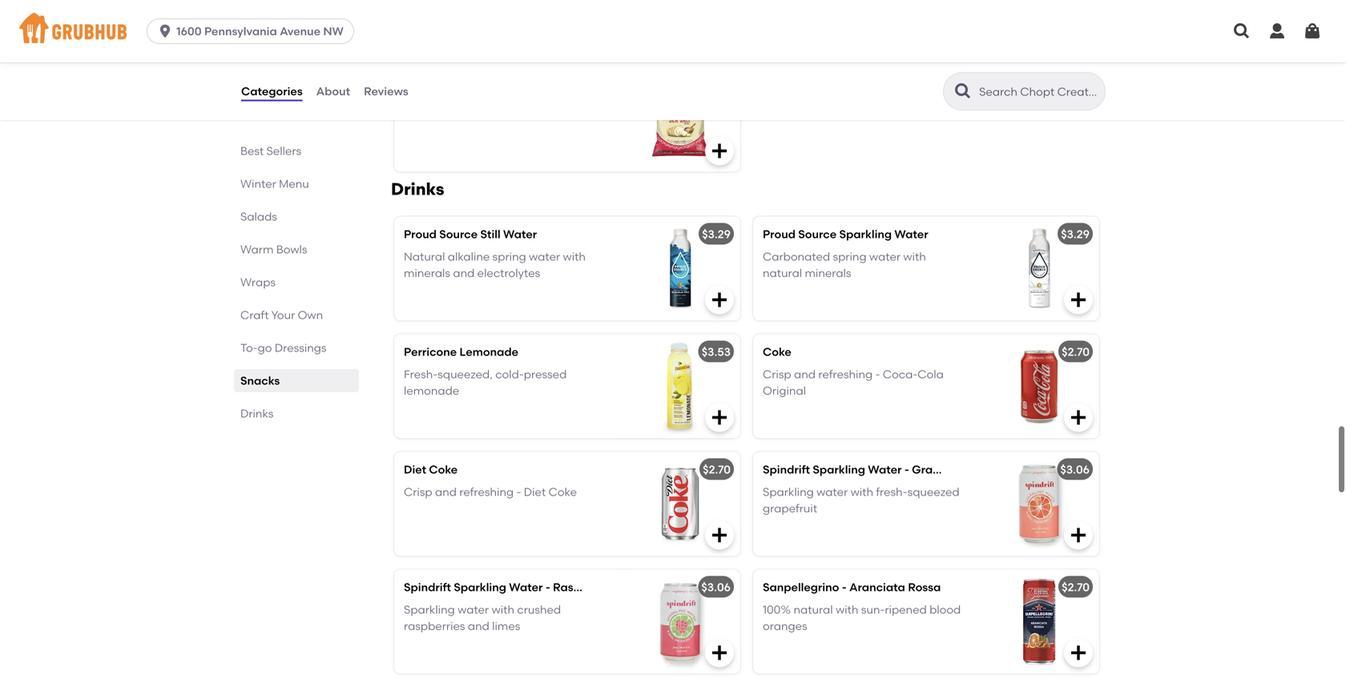 Task type: describe. For each thing, give the bounding box(es) containing it.
proud source still water
[[404, 227, 537, 241]]

grapefruit
[[912, 463, 969, 477]]

- for raspberry
[[546, 581, 550, 594]]

proud source still water image
[[620, 217, 740, 321]]

pennsylvania
[[204, 24, 277, 38]]

source for carbonated
[[798, 227, 837, 241]]

lemonade
[[460, 345, 518, 359]]

lime
[[612, 581, 639, 594]]

best
[[240, 144, 264, 158]]

bowls
[[276, 243, 307, 256]]

fresh-squeezed, cold-pressed lemonade
[[404, 368, 567, 398]]

perricone
[[404, 345, 457, 359]]

- for sea
[[510, 78, 514, 92]]

1 vertical spatial diet
[[524, 486, 546, 499]]

sanpellegrino
[[763, 581, 839, 594]]

fresh-
[[404, 368, 438, 382]]

avenue
[[280, 24, 321, 38]]

carbonated spring water with natural minerals
[[763, 250, 926, 280]]

categories button
[[240, 62, 303, 120]]

1600 pennsylvania avenue nw button
[[147, 18, 360, 44]]

squeezed,
[[438, 368, 493, 382]]

with for spindrift sparkling water - grapefruit
[[851, 486, 873, 499]]

rossa
[[908, 581, 941, 594]]

carbonated
[[763, 250, 830, 264]]

crisp for crisp and refreshing - diet coke
[[404, 486, 432, 499]]

sun-
[[861, 603, 885, 617]]

100%
[[763, 603, 791, 617]]

sparkling up sparkling water with crushed raspberries and limes
[[454, 581, 506, 594]]

svg image inside 1600 pennsylvania avenue nw button
[[157, 23, 173, 39]]

minerals for natural
[[404, 266, 450, 280]]

sparkling up carbonated spring water with natural minerals
[[839, 227, 892, 241]]

$2.70 for 100% natural with sun-ripened blood oranges
[[1062, 581, 1090, 594]]

water inside sparkling water with fresh-squeezed grapefruit
[[817, 486, 848, 499]]

still
[[480, 227, 501, 241]]

miss vickie's chips - sea salt image
[[620, 68, 740, 172]]

perricone lemonade
[[404, 345, 518, 359]]

limes
[[492, 620, 520, 633]]

water inside sparkling water with crushed raspberries and limes
[[458, 603, 489, 617]]

$3.53
[[702, 345, 731, 359]]

svg image for sanpellegrino - aranciata rossa
[[1069, 644, 1088, 663]]

main navigation navigation
[[0, 0, 1346, 62]]

2 vertical spatial coke
[[549, 486, 577, 499]]

natural inside 100% natural with sun-ripened blood oranges
[[794, 603, 833, 617]]

1 vertical spatial coke
[[429, 463, 458, 477]]

warm bowls
[[240, 243, 307, 256]]

with inside carbonated spring water with natural minerals
[[903, 250, 926, 264]]

best sellers
[[240, 144, 301, 158]]

and down diet coke
[[435, 486, 457, 499]]

water right still
[[503, 227, 537, 241]]

sellers
[[266, 144, 301, 158]]

with for sanpellegrino - aranciata rossa
[[836, 603, 858, 617]]

miss
[[404, 78, 428, 92]]

and inside sparkling water with crushed raspberries and limes
[[468, 620, 489, 633]]

0 horizontal spatial diet
[[404, 463, 426, 477]]

diet coke
[[404, 463, 458, 477]]

sparkling water with fresh-squeezed grapefruit
[[763, 486, 960, 516]]

Search Chopt Creative Salad Co. search field
[[978, 84, 1100, 99]]

squeezed
[[908, 486, 960, 499]]

svg image for miss vickie's chips - sea salt
[[710, 141, 729, 161]]

raspberries
[[404, 620, 465, 633]]

nw
[[323, 24, 344, 38]]

0 vertical spatial drinks
[[391, 179, 444, 199]]

1600
[[176, 24, 202, 38]]

spindrift sparkling water - grapefruit
[[763, 463, 969, 477]]

refreshing for coca-
[[818, 368, 873, 382]]

svg image for proud source sparkling water
[[1069, 290, 1088, 310]]

proud source sparkling water image
[[979, 217, 1099, 321]]

miss vickie's chips - sea salt
[[404, 78, 562, 92]]

pressed
[[524, 368, 567, 382]]

chips
[[475, 78, 507, 92]]

water inside natural alkaline spring water with minerals and electrolytes
[[529, 250, 560, 264]]

with inside natural alkaline spring water with minerals and electrolytes
[[563, 250, 586, 264]]

reviews
[[364, 84, 408, 98]]

sanpellegrino - aranciata rossa
[[763, 581, 941, 594]]

to-
[[240, 341, 258, 355]]

- for coca-
[[875, 368, 880, 382]]

$3.29 for carbonated spring water with natural minerals
[[1061, 227, 1090, 241]]

alkaline
[[448, 250, 490, 264]]

go
[[258, 341, 272, 355]]

original
[[763, 384, 806, 398]]

$3.29 for natural alkaline spring water with minerals and electrolytes
[[702, 227, 731, 241]]

sparkling inside sparkling water with fresh-squeezed grapefruit
[[763, 486, 814, 499]]

perricone lemonade image
[[620, 334, 740, 439]]

winter
[[240, 177, 276, 191]]

natural alkaline spring water with minerals and electrolytes
[[404, 250, 586, 280]]

sparkling water with crushed raspberries and limes
[[404, 603, 561, 633]]

svg image for coke
[[1069, 408, 1088, 427]]

aranciata
[[849, 581, 905, 594]]

crushed
[[517, 603, 561, 617]]

0 vertical spatial coke
[[763, 345, 791, 359]]

cola
[[918, 368, 944, 382]]

100% natural with sun-ripened blood oranges
[[763, 603, 961, 633]]

svg image for perricone lemonade
[[710, 408, 729, 427]]

craft
[[240, 308, 269, 322]]

salt
[[541, 78, 562, 92]]

sanpellegrino - aranciata rossa image
[[979, 570, 1099, 674]]

lemonade
[[404, 384, 459, 398]]

fresh-
[[876, 486, 908, 499]]

- for grapefruit
[[904, 463, 909, 477]]



Task type: vqa. For each thing, say whether or not it's contained in the screenshot.


Task type: locate. For each thing, give the bounding box(es) containing it.
2 vertical spatial svg image
[[710, 408, 729, 427]]

sparkling up sparkling water with fresh-squeezed grapefruit
[[813, 463, 865, 477]]

0 horizontal spatial drinks
[[240, 407, 273, 421]]

spindrift for spindrift sparkling water - raspberry lime
[[404, 581, 451, 594]]

minerals down carbonated
[[805, 266, 851, 280]]

and inside natural alkaline spring water with minerals and electrolytes
[[453, 266, 475, 280]]

natural
[[763, 266, 802, 280], [794, 603, 833, 617]]

and down alkaline
[[453, 266, 475, 280]]

0 horizontal spatial refreshing
[[459, 486, 514, 499]]

sparkling up grapefruit
[[763, 486, 814, 499]]

natural inside carbonated spring water with natural minerals
[[763, 266, 802, 280]]

1 spring from the left
[[493, 250, 526, 264]]

water
[[503, 227, 537, 241], [895, 227, 928, 241], [868, 463, 902, 477], [509, 581, 543, 594]]

spring down "proud source sparkling water"
[[833, 250, 867, 264]]

1 horizontal spatial proud
[[763, 227, 796, 241]]

warm
[[240, 243, 274, 256]]

blood
[[930, 603, 961, 617]]

drinks
[[391, 179, 444, 199], [240, 407, 273, 421]]

0 horizontal spatial minerals
[[404, 266, 450, 280]]

water up electrolytes
[[529, 250, 560, 264]]

1 vertical spatial natural
[[794, 603, 833, 617]]

2 source from the left
[[798, 227, 837, 241]]

spindrift
[[763, 463, 810, 477], [404, 581, 451, 594]]

search icon image
[[954, 82, 973, 101]]

ripened
[[885, 603, 927, 617]]

spindrift sparkling water - raspberry lime
[[404, 581, 639, 594]]

$3.06
[[1060, 463, 1090, 477], [701, 581, 731, 594]]

spindrift sparkling water - grapefruit image
[[979, 452, 1099, 556]]

1 horizontal spatial drinks
[[391, 179, 444, 199]]

and inside crisp and refreshing - coca-cola original
[[794, 368, 816, 382]]

and left the limes
[[468, 620, 489, 633]]

sparkling up raspberries
[[404, 603, 455, 617]]

salads
[[240, 210, 277, 224]]

your
[[271, 308, 295, 322]]

svg image
[[1232, 22, 1252, 41], [1303, 22, 1322, 41], [157, 23, 173, 39], [710, 290, 729, 310], [1069, 290, 1088, 310], [1069, 408, 1088, 427], [710, 526, 729, 545], [1069, 526, 1088, 545], [710, 644, 729, 663], [1069, 644, 1088, 663]]

raspberry
[[553, 581, 610, 594]]

- for diet
[[516, 486, 521, 499]]

water
[[529, 250, 560, 264], [869, 250, 901, 264], [817, 486, 848, 499], [458, 603, 489, 617]]

0 vertical spatial refreshing
[[818, 368, 873, 382]]

$3.06 for spindrift sparkling water - grapefruit
[[1060, 463, 1090, 477]]

about button
[[315, 62, 351, 120]]

$2.70
[[1062, 345, 1090, 359], [703, 463, 731, 477], [1062, 581, 1090, 594]]

1 vertical spatial refreshing
[[459, 486, 514, 499]]

2 spring from the left
[[833, 250, 867, 264]]

0 horizontal spatial source
[[439, 227, 478, 241]]

1 horizontal spatial diet
[[524, 486, 546, 499]]

water up the fresh-
[[868, 463, 902, 477]]

water inside carbonated spring water with natural minerals
[[869, 250, 901, 264]]

0 vertical spatial svg image
[[1268, 22, 1287, 41]]

snacks
[[240, 374, 280, 388]]

2 proud from the left
[[763, 227, 796, 241]]

0 vertical spatial spindrift
[[763, 463, 810, 477]]

with inside 100% natural with sun-ripened blood oranges
[[836, 603, 858, 617]]

svg image for proud source still water
[[710, 290, 729, 310]]

1600 pennsylvania avenue nw
[[176, 24, 344, 38]]

water up raspberries
[[458, 603, 489, 617]]

1 horizontal spatial refreshing
[[818, 368, 873, 382]]

water down spindrift sparkling water - grapefruit
[[817, 486, 848, 499]]

source for natural
[[439, 227, 478, 241]]

1 minerals from the left
[[404, 266, 450, 280]]

refreshing
[[818, 368, 873, 382], [459, 486, 514, 499]]

- inside button
[[510, 78, 514, 92]]

and
[[453, 266, 475, 280], [794, 368, 816, 382], [435, 486, 457, 499], [468, 620, 489, 633]]

proud for proud source still water
[[404, 227, 437, 241]]

svg image for diet coke
[[710, 526, 729, 545]]

proud up carbonated
[[763, 227, 796, 241]]

natural down carbonated
[[763, 266, 802, 280]]

svg image for spindrift sparkling water - grapefruit
[[1069, 526, 1088, 545]]

craft your own
[[240, 308, 323, 322]]

0 horizontal spatial spring
[[493, 250, 526, 264]]

0 horizontal spatial coke
[[429, 463, 458, 477]]

spring inside natural alkaline spring water with minerals and electrolytes
[[493, 250, 526, 264]]

minerals for carbonated
[[805, 266, 851, 280]]

proud for proud source sparkling water
[[763, 227, 796, 241]]

vickie's
[[430, 78, 472, 92]]

about
[[316, 84, 350, 98]]

own
[[298, 308, 323, 322]]

spring inside carbonated spring water with natural minerals
[[833, 250, 867, 264]]

svg image
[[1268, 22, 1287, 41], [710, 141, 729, 161], [710, 408, 729, 427]]

proud
[[404, 227, 437, 241], [763, 227, 796, 241]]

1 proud from the left
[[404, 227, 437, 241]]

source
[[439, 227, 478, 241], [798, 227, 837, 241]]

0 horizontal spatial $3.29
[[702, 227, 731, 241]]

0 vertical spatial crisp
[[763, 368, 791, 382]]

with inside sparkling water with fresh-squeezed grapefruit
[[851, 486, 873, 499]]

electrolytes
[[477, 266, 540, 280]]

1 horizontal spatial minerals
[[805, 266, 851, 280]]

water up carbonated spring water with natural minerals
[[895, 227, 928, 241]]

$2.70 for crisp and refreshing - diet coke
[[703, 463, 731, 477]]

grapefruit
[[763, 502, 817, 516]]

1 horizontal spatial $3.06
[[1060, 463, 1090, 477]]

spindrift sparkling water - raspberry lime image
[[620, 570, 740, 674]]

spring
[[493, 250, 526, 264], [833, 250, 867, 264]]

source up alkaline
[[439, 227, 478, 241]]

1 vertical spatial $3.06
[[701, 581, 731, 594]]

2 minerals from the left
[[805, 266, 851, 280]]

1 horizontal spatial $3.29
[[1061, 227, 1090, 241]]

crisp and refreshing - diet coke
[[404, 486, 577, 499]]

crisp down diet coke
[[404, 486, 432, 499]]

crisp for crisp and refreshing - coca-cola original
[[763, 368, 791, 382]]

1 horizontal spatial crisp
[[763, 368, 791, 382]]

coke image
[[979, 334, 1099, 439]]

cold-
[[495, 368, 524, 382]]

2 horizontal spatial coke
[[763, 345, 791, 359]]

proud source sparkling water
[[763, 227, 928, 241]]

1 horizontal spatial spindrift
[[763, 463, 810, 477]]

dressings
[[275, 341, 327, 355]]

0 vertical spatial natural
[[763, 266, 802, 280]]

with for spindrift sparkling water - raspberry lime
[[492, 603, 514, 617]]

1 horizontal spatial coke
[[549, 486, 577, 499]]

spindrift for spindrift sparkling water - grapefruit
[[763, 463, 810, 477]]

miss vickie's chips - sea salt button
[[394, 68, 740, 172]]

1 $3.29 from the left
[[702, 227, 731, 241]]

with inside sparkling water with crushed raspberries and limes
[[492, 603, 514, 617]]

winter menu
[[240, 177, 309, 191]]

1 vertical spatial $2.70
[[703, 463, 731, 477]]

1 vertical spatial crisp
[[404, 486, 432, 499]]

spindrift up raspberries
[[404, 581, 451, 594]]

refreshing inside crisp and refreshing - coca-cola original
[[818, 368, 873, 382]]

svg image for spindrift sparkling water - raspberry lime
[[710, 644, 729, 663]]

1 vertical spatial spindrift
[[404, 581, 451, 594]]

minerals inside natural alkaline spring water with minerals and electrolytes
[[404, 266, 450, 280]]

2 vertical spatial $2.70
[[1062, 581, 1090, 594]]

crisp and refreshing - coca-cola original
[[763, 368, 944, 398]]

source up carbonated
[[798, 227, 837, 241]]

- inside crisp and refreshing - coca-cola original
[[875, 368, 880, 382]]

0 vertical spatial diet
[[404, 463, 426, 477]]

spring up electrolytes
[[493, 250, 526, 264]]

with
[[563, 250, 586, 264], [903, 250, 926, 264], [851, 486, 873, 499], [492, 603, 514, 617], [836, 603, 858, 617]]

1 source from the left
[[439, 227, 478, 241]]

refreshing for diet
[[459, 486, 514, 499]]

0 horizontal spatial $3.06
[[701, 581, 731, 594]]

1 horizontal spatial source
[[798, 227, 837, 241]]

coca-
[[883, 368, 918, 382]]

wraps
[[240, 276, 276, 289]]

1 horizontal spatial spring
[[833, 250, 867, 264]]

crisp
[[763, 368, 791, 382], [404, 486, 432, 499]]

svg image inside main navigation navigation
[[1268, 22, 1287, 41]]

sparkling
[[839, 227, 892, 241], [813, 463, 865, 477], [763, 486, 814, 499], [454, 581, 506, 594], [404, 603, 455, 617]]

reviews button
[[363, 62, 409, 120]]

1 vertical spatial svg image
[[710, 141, 729, 161]]

2 $3.29 from the left
[[1061, 227, 1090, 241]]

coke
[[763, 345, 791, 359], [429, 463, 458, 477], [549, 486, 577, 499]]

categories
[[241, 84, 303, 98]]

spindrift up grapefruit
[[763, 463, 810, 477]]

menu
[[279, 177, 309, 191]]

drinks up natural
[[391, 179, 444, 199]]

0 vertical spatial $2.70
[[1062, 345, 1090, 359]]

0 vertical spatial $3.06
[[1060, 463, 1090, 477]]

diet
[[404, 463, 426, 477], [524, 486, 546, 499]]

proud up natural
[[404, 227, 437, 241]]

water up crushed
[[509, 581, 543, 594]]

0 horizontal spatial proud
[[404, 227, 437, 241]]

$3.06 for spindrift sparkling water - raspberry lime
[[701, 581, 731, 594]]

to-go dressings
[[240, 341, 327, 355]]

-
[[510, 78, 514, 92], [875, 368, 880, 382], [904, 463, 909, 477], [516, 486, 521, 499], [546, 581, 550, 594], [842, 581, 847, 594]]

crisp up the original
[[763, 368, 791, 382]]

$2.70 for crisp and refreshing - coca-cola original
[[1062, 345, 1090, 359]]

0 horizontal spatial spindrift
[[404, 581, 451, 594]]

oranges
[[763, 620, 807, 633]]

crisp inside crisp and refreshing - coca-cola original
[[763, 368, 791, 382]]

sea
[[517, 78, 538, 92]]

minerals inside carbonated spring water with natural minerals
[[805, 266, 851, 280]]

and up the original
[[794, 368, 816, 382]]

diet coke image
[[620, 452, 740, 556]]

1 vertical spatial drinks
[[240, 407, 273, 421]]

minerals down natural
[[404, 266, 450, 280]]

minerals
[[404, 266, 450, 280], [805, 266, 851, 280]]

drinks down snacks
[[240, 407, 273, 421]]

natural
[[404, 250, 445, 264]]

$3.29
[[702, 227, 731, 241], [1061, 227, 1090, 241]]

natural down sanpellegrino
[[794, 603, 833, 617]]

water down "proud source sparkling water"
[[869, 250, 901, 264]]

sparkling inside sparkling water with crushed raspberries and limes
[[404, 603, 455, 617]]

0 horizontal spatial crisp
[[404, 486, 432, 499]]



